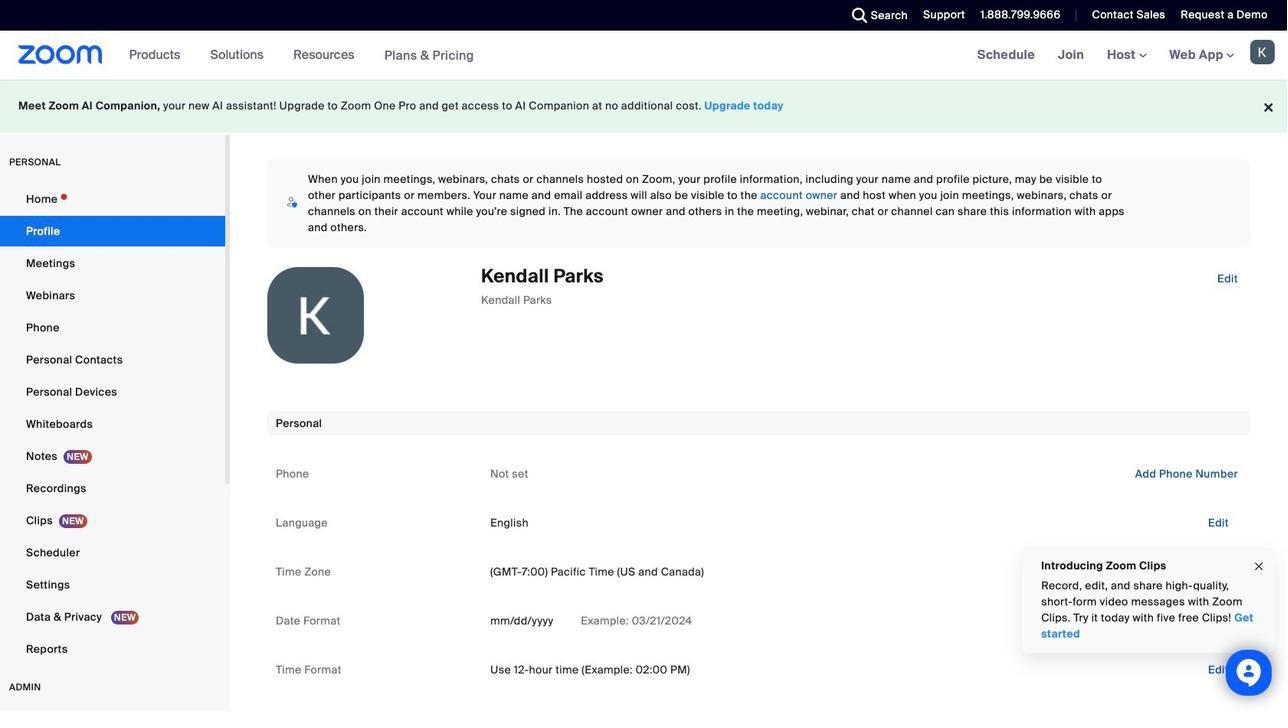 Task type: locate. For each thing, give the bounding box(es) containing it.
personal menu menu
[[0, 184, 225, 667]]

footer
[[0, 80, 1288, 133]]

banner
[[0, 31, 1288, 80]]

product information navigation
[[118, 31, 486, 80]]

edit user photo image
[[303, 309, 328, 323]]

close image
[[1253, 558, 1265, 576]]



Task type: describe. For each thing, give the bounding box(es) containing it.
meetings navigation
[[966, 31, 1288, 80]]

profile picture image
[[1251, 40, 1275, 64]]

user photo image
[[267, 267, 364, 364]]

zoom logo image
[[18, 45, 102, 64]]



Task type: vqa. For each thing, say whether or not it's contained in the screenshot.
Profile picture
yes



